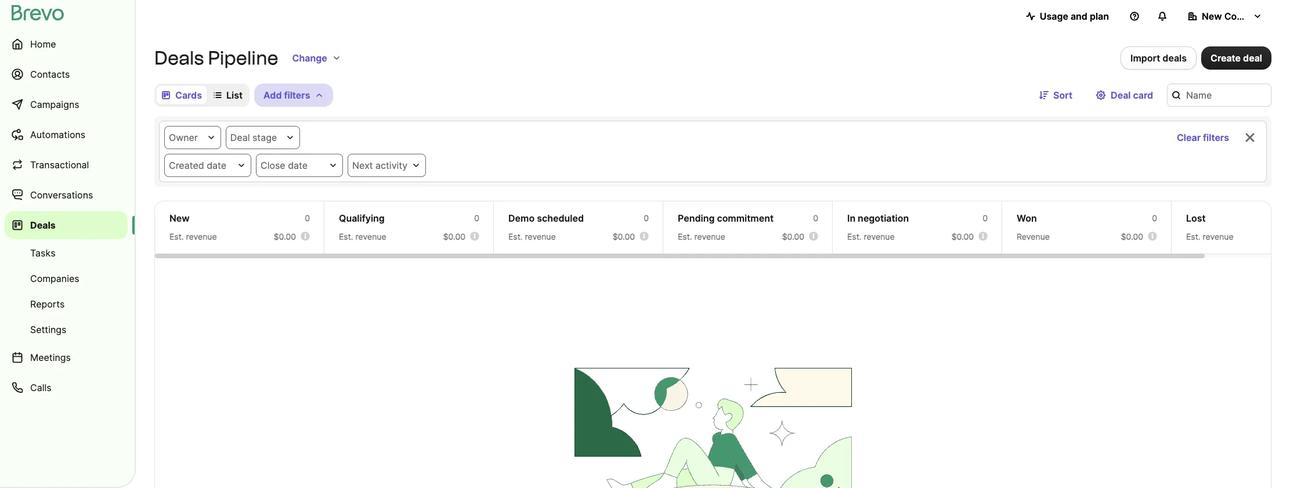 Task type: locate. For each thing, give the bounding box(es) containing it.
4 revenue from the left
[[695, 232, 726, 242]]

1 horizontal spatial filters
[[1204, 132, 1230, 143]]

tasks link
[[5, 242, 128, 265]]

pipeline
[[208, 47, 278, 69]]

1 horizontal spatial deal
[[1111, 89, 1131, 101]]

est. for pending commitment
[[678, 232, 692, 242]]

companies link
[[5, 267, 128, 290]]

pending
[[678, 213, 715, 224]]

cards button
[[157, 86, 207, 105]]

filters right clear
[[1204, 132, 1230, 143]]

2 est. revenue from the left
[[339, 232, 386, 242]]

contacts link
[[5, 60, 128, 88]]

deals for deals pipeline
[[154, 47, 204, 69]]

reports link
[[5, 293, 128, 316]]

deals pipeline
[[154, 47, 278, 69]]

$0.00 for qualifying
[[443, 232, 466, 242]]

close date
[[261, 160, 308, 171]]

next activity button
[[348, 154, 426, 177]]

date right close
[[288, 160, 308, 171]]

est. for new
[[170, 232, 184, 242]]

scheduled
[[537, 213, 584, 224]]

3 $0.00 from the left
[[613, 232, 635, 242]]

revenue for demo scheduled
[[525, 232, 556, 242]]

2 revenue from the left
[[356, 232, 386, 242]]

close date button
[[256, 154, 343, 177]]

in
[[848, 213, 856, 224]]

1 horizontal spatial new
[[1202, 10, 1223, 22]]

est. revenue for qualifying
[[339, 232, 386, 242]]

est. revenue for new
[[170, 232, 217, 242]]

revenue for new
[[186, 232, 217, 242]]

3 est. from the left
[[509, 232, 523, 242]]

deals up cards button
[[154, 47, 204, 69]]

0 vertical spatial filters
[[284, 89, 310, 101]]

deals up tasks
[[30, 219, 56, 231]]

1 est. from the left
[[170, 232, 184, 242]]

0 left in
[[814, 213, 819, 223]]

won
[[1017, 213, 1037, 224]]

sort
[[1054, 89, 1073, 101]]

revenue
[[1017, 232, 1050, 242]]

deals for deals
[[30, 219, 56, 231]]

5 0 from the left
[[983, 213, 988, 223]]

1 horizontal spatial deals
[[154, 47, 204, 69]]

1 $0.00 from the left
[[274, 232, 296, 242]]

6 revenue from the left
[[1203, 232, 1234, 242]]

$0.00 for in negotiation
[[952, 232, 974, 242]]

1 vertical spatial deals
[[30, 219, 56, 231]]

5 est. from the left
[[848, 232, 862, 242]]

0 left demo
[[475, 213, 480, 223]]

clear filters button
[[1168, 126, 1239, 149]]

0 left lost
[[1153, 213, 1158, 223]]

1 vertical spatial deal
[[230, 132, 250, 143]]

0 left pending
[[644, 213, 649, 223]]

import deals
[[1131, 52, 1187, 64]]

0 for pending commitment
[[814, 213, 819, 223]]

0 for in negotiation
[[983, 213, 988, 223]]

deal
[[1111, 89, 1131, 101], [230, 132, 250, 143]]

new left the company
[[1202, 10, 1223, 22]]

0 horizontal spatial deals
[[30, 219, 56, 231]]

$0.00 for new
[[274, 232, 296, 242]]

0 vertical spatial deal
[[1111, 89, 1131, 101]]

1 0 from the left
[[305, 213, 310, 223]]

5 revenue from the left
[[864, 232, 895, 242]]

3 est. revenue from the left
[[509, 232, 556, 242]]

filters
[[284, 89, 310, 101], [1204, 132, 1230, 143]]

1 vertical spatial new
[[170, 213, 190, 224]]

2 date from the left
[[288, 160, 308, 171]]

filters for clear filters
[[1204, 132, 1230, 143]]

automations link
[[5, 121, 128, 149]]

list
[[226, 89, 243, 101]]

date
[[207, 160, 227, 171], [288, 160, 308, 171]]

filters for add filters
[[284, 89, 310, 101]]

revenue for pending commitment
[[695, 232, 726, 242]]

6 $0.00 from the left
[[1122, 232, 1144, 242]]

home link
[[5, 30, 128, 58]]

owner
[[169, 132, 198, 143]]

close
[[261, 160, 285, 171]]

add
[[264, 89, 282, 101]]

change
[[292, 52, 327, 64]]

deal inside popup button
[[230, 132, 250, 143]]

$0.00
[[274, 232, 296, 242], [443, 232, 466, 242], [613, 232, 635, 242], [782, 232, 805, 242], [952, 232, 974, 242], [1122, 232, 1144, 242]]

2 0 from the left
[[475, 213, 480, 223]]

revenue
[[186, 232, 217, 242], [356, 232, 386, 242], [525, 232, 556, 242], [695, 232, 726, 242], [864, 232, 895, 242], [1203, 232, 1234, 242]]

0 horizontal spatial filters
[[284, 89, 310, 101]]

deal inside button
[[1111, 89, 1131, 101]]

deals
[[1163, 52, 1187, 64]]

new company
[[1202, 10, 1268, 22]]

usage and plan
[[1040, 10, 1110, 22]]

0 vertical spatial new
[[1202, 10, 1223, 22]]

1 vertical spatial filters
[[1204, 132, 1230, 143]]

4 est. revenue from the left
[[678, 232, 726, 242]]

deal card
[[1111, 89, 1154, 101]]

1 est. revenue from the left
[[170, 232, 217, 242]]

create deal button
[[1202, 46, 1272, 70]]

transactional
[[30, 159, 89, 171]]

deal left stage
[[230, 132, 250, 143]]

est. revenue for pending commitment
[[678, 232, 726, 242]]

5 $0.00 from the left
[[952, 232, 974, 242]]

0 horizontal spatial new
[[170, 213, 190, 224]]

3 revenue from the left
[[525, 232, 556, 242]]

6 0 from the left
[[1153, 213, 1158, 223]]

in negotiation
[[848, 213, 909, 224]]

deal
[[1244, 52, 1263, 64]]

created
[[169, 160, 204, 171]]

campaigns link
[[5, 91, 128, 118]]

commitment
[[717, 213, 774, 224]]

new inside button
[[1202, 10, 1223, 22]]

0 vertical spatial deals
[[154, 47, 204, 69]]

0 horizontal spatial date
[[207, 160, 227, 171]]

1 revenue from the left
[[186, 232, 217, 242]]

est. revenue
[[170, 232, 217, 242], [339, 232, 386, 242], [509, 232, 556, 242], [678, 232, 726, 242], [848, 232, 895, 242], [1187, 232, 1234, 242]]

created date button
[[164, 154, 251, 177]]

add filters
[[264, 89, 310, 101]]

new down created
[[170, 213, 190, 224]]

1 horizontal spatial date
[[288, 160, 308, 171]]

new company button
[[1179, 5, 1272, 28]]

settings
[[30, 324, 66, 336]]

0 down close date popup button
[[305, 213, 310, 223]]

companies
[[30, 273, 79, 285]]

deal stage button
[[226, 126, 300, 149]]

0
[[305, 213, 310, 223], [475, 213, 480, 223], [644, 213, 649, 223], [814, 213, 819, 223], [983, 213, 988, 223], [1153, 213, 1158, 223]]

new
[[1202, 10, 1223, 22], [170, 213, 190, 224]]

meetings
[[30, 352, 71, 363]]

filters right add
[[284, 89, 310, 101]]

next activity
[[352, 160, 408, 171]]

deals
[[154, 47, 204, 69], [30, 219, 56, 231]]

4 0 from the left
[[814, 213, 819, 223]]

home
[[30, 38, 56, 50]]

meetings link
[[5, 344, 128, 372]]

deal left "card"
[[1111, 89, 1131, 101]]

company
[[1225, 10, 1268, 22]]

2 est. from the left
[[339, 232, 353, 242]]

4 $0.00 from the left
[[782, 232, 805, 242]]

6 est. from the left
[[1187, 232, 1201, 242]]

0 for qualifying
[[475, 213, 480, 223]]

1 date from the left
[[207, 160, 227, 171]]

conversations link
[[5, 181, 128, 209]]

qualifying
[[339, 213, 385, 224]]

5 est. revenue from the left
[[848, 232, 895, 242]]

0 horizontal spatial deal
[[230, 132, 250, 143]]

date right created
[[207, 160, 227, 171]]

2 $0.00 from the left
[[443, 232, 466, 242]]

0 left won
[[983, 213, 988, 223]]

deal stage
[[230, 132, 277, 143]]

calls link
[[5, 374, 128, 402]]

automations
[[30, 129, 85, 141]]

4 est. from the left
[[678, 232, 692, 242]]

3 0 from the left
[[644, 213, 649, 223]]

est.
[[170, 232, 184, 242], [339, 232, 353, 242], [509, 232, 523, 242], [678, 232, 692, 242], [848, 232, 862, 242], [1187, 232, 1201, 242]]



Task type: describe. For each thing, give the bounding box(es) containing it.
demo scheduled
[[509, 213, 584, 224]]

and
[[1071, 10, 1088, 22]]

conversations
[[30, 189, 93, 201]]

deal for deal card
[[1111, 89, 1131, 101]]

tasks
[[30, 247, 55, 259]]

new for new
[[170, 213, 190, 224]]

est. for demo scheduled
[[509, 232, 523, 242]]

revenue for in negotiation
[[864, 232, 895, 242]]

revenue for qualifying
[[356, 232, 386, 242]]

sort button
[[1031, 84, 1082, 107]]

plan
[[1090, 10, 1110, 22]]

demo
[[509, 213, 535, 224]]

reports
[[30, 298, 65, 310]]

$0.00 for pending commitment
[[782, 232, 805, 242]]

campaigns
[[30, 99, 79, 110]]

pending commitment
[[678, 213, 774, 224]]

Name search field
[[1168, 84, 1272, 107]]

0 for won
[[1153, 213, 1158, 223]]

new for new company
[[1202, 10, 1223, 22]]

est. for in negotiation
[[848, 232, 862, 242]]

0 for demo scheduled
[[644, 213, 649, 223]]

activity
[[376, 160, 408, 171]]

est. for qualifying
[[339, 232, 353, 242]]

import deals button
[[1121, 46, 1197, 70]]

change button
[[283, 46, 351, 70]]

6 est. revenue from the left
[[1187, 232, 1234, 242]]

deal for deal stage
[[230, 132, 250, 143]]

stage
[[253, 132, 277, 143]]

$0.00 for demo scheduled
[[613, 232, 635, 242]]

date for close date
[[288, 160, 308, 171]]

contacts
[[30, 69, 70, 80]]

deal card button
[[1087, 84, 1163, 107]]

add filters button
[[254, 84, 334, 107]]

est. revenue for demo scheduled
[[509, 232, 556, 242]]

est. revenue for in negotiation
[[848, 232, 895, 242]]

$0.00 for won
[[1122, 232, 1144, 242]]

settings link
[[5, 318, 128, 341]]

transactional link
[[5, 151, 128, 179]]

usage and plan button
[[1017, 5, 1119, 28]]

usage
[[1040, 10, 1069, 22]]

create deal
[[1211, 52, 1263, 64]]

created date
[[169, 160, 227, 171]]

next
[[352, 160, 373, 171]]

calls
[[30, 382, 51, 394]]

deals link
[[5, 211, 128, 239]]

date for created date
[[207, 160, 227, 171]]

import
[[1131, 52, 1161, 64]]

cards
[[175, 89, 202, 101]]

clear
[[1177, 132, 1201, 143]]

card
[[1134, 89, 1154, 101]]

0 for new
[[305, 213, 310, 223]]

negotiation
[[858, 213, 909, 224]]

owner button
[[164, 126, 221, 149]]

create
[[1211, 52, 1241, 64]]

lost
[[1187, 213, 1206, 224]]

list button
[[209, 86, 247, 105]]

clear filters
[[1177, 132, 1230, 143]]



Task type: vqa. For each thing, say whether or not it's contained in the screenshot.
topmost FILTERS
yes



